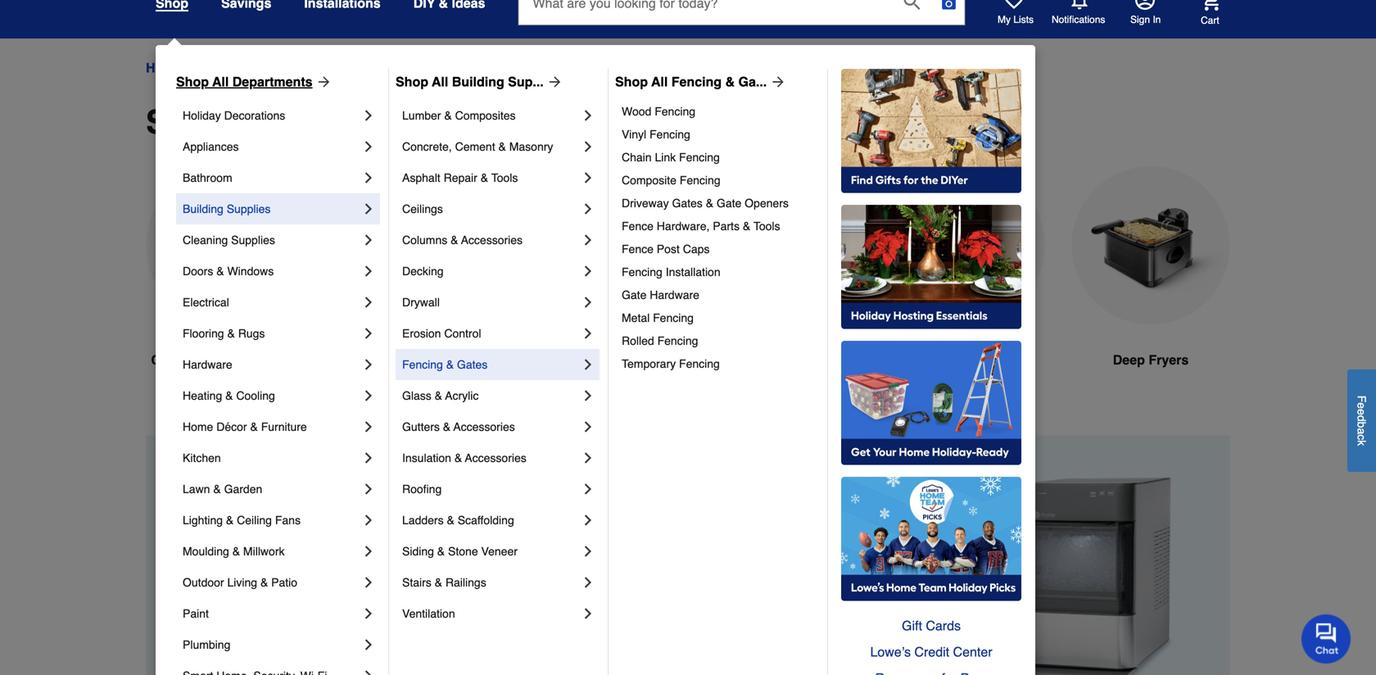 Task type: vqa. For each thing, say whether or not it's contained in the screenshot.
Accessories associated with Insulation & Accessories
yes



Task type: locate. For each thing, give the bounding box(es) containing it.
1 all from the left
[[212, 74, 229, 89]]

gift cards
[[902, 618, 961, 633]]

1 vertical spatial appliances link
[[183, 131, 360, 162]]

chevron right image for gutters & accessories
[[580, 419, 596, 435]]

1 vertical spatial supplies
[[231, 233, 275, 247]]

1 shop from the left
[[176, 74, 209, 89]]

2 all from the left
[[432, 74, 448, 89]]

bathroom
[[183, 171, 232, 184]]

accessories inside gutters & accessories link
[[454, 420, 515, 433]]

asphalt repair & tools link
[[402, 162, 580, 193]]

shop all fencing & ga... link
[[615, 72, 787, 92]]

chevron right image for stairs & railings
[[580, 574, 596, 591]]

1 vertical spatial gates
[[457, 358, 488, 371]]

chevron right image
[[360, 107, 377, 124], [360, 138, 377, 155], [360, 170, 377, 186], [580, 170, 596, 186], [580, 232, 596, 248], [360, 263, 377, 279], [580, 294, 596, 311], [360, 325, 377, 342], [360, 356, 377, 373], [580, 356, 596, 373], [580, 388, 596, 404], [360, 419, 377, 435], [580, 419, 596, 435], [360, 481, 377, 497], [580, 481, 596, 497], [360, 543, 377, 560], [580, 543, 596, 560], [360, 605, 377, 622], [360, 637, 377, 653], [360, 668, 377, 675]]

gate hardware
[[622, 288, 700, 301]]

fencing down gate hardware
[[653, 311, 694, 324]]

supplies inside building supplies "link"
[[227, 202, 271, 215]]

home
[[146, 60, 182, 75], [183, 420, 213, 433]]

0 horizontal spatial gate
[[622, 288, 647, 301]]

1 vertical spatial small appliances
[[146, 103, 416, 141]]

1 arrow right image from the left
[[544, 74, 563, 90]]

lowe's home team holiday picks. image
[[841, 477, 1022, 601]]

supplies for building supplies
[[227, 202, 271, 215]]

chevron right image for glass & acrylic
[[580, 388, 596, 404]]

fence left post
[[622, 243, 654, 256]]

chevron right image for decking
[[580, 263, 596, 279]]

stairs & railings
[[402, 576, 486, 589]]

Search Query text field
[[519, 0, 891, 25]]

lists
[[1014, 14, 1034, 25]]

chevron right image for holiday decorations
[[360, 107, 377, 124]]

supplies up cleaning supplies
[[227, 202, 271, 215]]

sign
[[1131, 14, 1150, 25]]

paint
[[183, 607, 209, 620]]

decking link
[[402, 256, 580, 287]]

3 all from the left
[[651, 74, 668, 89]]

deep fryers link
[[1072, 166, 1231, 409]]

& left stone
[[437, 545, 445, 558]]

all up lumber
[[432, 74, 448, 89]]

shop
[[176, 74, 209, 89], [396, 74, 428, 89], [615, 74, 648, 89]]

None search field
[[518, 0, 965, 40]]

0 vertical spatial building
[[452, 74, 504, 89]]

ga...
[[739, 74, 767, 89]]

& right décor
[[250, 420, 258, 433]]

supplies for cleaning supplies
[[231, 233, 275, 247]]

& left rugs
[[227, 327, 235, 340]]

gates
[[672, 197, 703, 210], [457, 358, 488, 371]]

1 horizontal spatial small
[[281, 60, 314, 75]]

f e e d b a c k button
[[1348, 369, 1376, 472]]

temporary
[[622, 357, 676, 370]]

supplies up windows
[[231, 233, 275, 247]]

accessories up roofing link
[[465, 451, 527, 465]]

appliances right departments
[[317, 60, 381, 75]]

& down erosion control
[[446, 358, 454, 371]]

accessories up the insulation & accessories link on the bottom left
[[454, 420, 515, 433]]

chain link fencing link
[[622, 146, 816, 169]]

0 vertical spatial appliances link
[[197, 58, 267, 78]]

fencing up wood fencing link
[[672, 74, 722, 89]]

arrow right image up masonry
[[544, 74, 563, 90]]

chevron right image for paint
[[360, 605, 377, 622]]

0 horizontal spatial all
[[212, 74, 229, 89]]

vinyl fencing link
[[622, 123, 816, 146]]

chevron right image for concrete, cement & masonry
[[580, 138, 596, 155]]

insulation
[[402, 451, 451, 465]]

0 horizontal spatial gates
[[457, 358, 488, 371]]

toaster
[[551, 352, 597, 367]]

hardware down the 'flooring'
[[183, 358, 232, 371]]

2 horizontal spatial shop
[[615, 74, 648, 89]]

veneer
[[481, 545, 518, 558]]

0 horizontal spatial building
[[183, 202, 224, 215]]

1 horizontal spatial all
[[432, 74, 448, 89]]

temporary fencing
[[622, 357, 720, 370]]

arrow right image inside shop all fencing & ga... link
[[767, 74, 787, 90]]

small up bathroom
[[146, 103, 233, 141]]

shop up lumber
[[396, 74, 428, 89]]

openers
[[745, 197, 789, 210]]

heating
[[183, 389, 222, 402]]

0 vertical spatial supplies
[[227, 202, 271, 215]]

2 vertical spatial accessories
[[465, 451, 527, 465]]

gate up metal
[[622, 288, 647, 301]]

arrow right image for shop all fencing & ga...
[[767, 74, 787, 90]]

0 horizontal spatial hardware
[[183, 358, 232, 371]]

center
[[953, 644, 993, 660]]

small appliances up holiday decorations "link"
[[281, 60, 381, 75]]

fencing up the chain link fencing on the top
[[650, 128, 690, 141]]

1 horizontal spatial gate
[[717, 197, 742, 210]]

chevron right image for flooring & rugs
[[360, 325, 377, 342]]

1 vertical spatial tools
[[754, 220, 780, 233]]

d
[[1355, 415, 1369, 421]]

1 vertical spatial home
[[183, 420, 213, 433]]

advertisement region
[[146, 435, 1231, 675]]

lowe's home improvement notification center image
[[1070, 0, 1090, 10]]

chevron right image for insulation & accessories
[[580, 450, 596, 466]]

cooling
[[236, 389, 275, 402]]

small appliances
[[281, 60, 381, 75], [146, 103, 416, 141]]

gate up parts
[[717, 197, 742, 210]]

chevron right image for lawn & garden
[[360, 481, 377, 497]]

1 horizontal spatial arrow right image
[[767, 74, 787, 90]]

lowe's home improvement cart image
[[1201, 0, 1221, 10]]

& right columns
[[451, 233, 458, 247]]

columns & accessories
[[402, 233, 523, 247]]

0 vertical spatial home
[[146, 60, 182, 75]]

fencing down 'vinyl fencing' link
[[679, 151, 720, 164]]

concrete, cement & masonry
[[402, 140, 553, 153]]

chevron right image for bathroom
[[360, 170, 377, 186]]

control
[[444, 327, 481, 340]]

appliances link up holiday decorations
[[197, 58, 267, 78]]

0 horizontal spatial shop
[[176, 74, 209, 89]]

plumbing
[[183, 638, 231, 651]]

1 horizontal spatial hardware
[[650, 288, 700, 301]]

& right stairs
[[435, 576, 442, 589]]

chevron right image for ceilings
[[580, 201, 596, 217]]

erosion
[[402, 327, 441, 340]]

shop for shop all fencing & ga...
[[615, 74, 648, 89]]

doors & windows
[[183, 265, 274, 278]]

& right cement
[[499, 140, 506, 153]]

appliances up bathroom
[[183, 140, 239, 153]]

toaster ovens
[[551, 352, 641, 367]]

accessories
[[461, 233, 523, 247], [454, 420, 515, 433], [465, 451, 527, 465]]

& right lawn
[[213, 483, 221, 496]]

chevron right image for outdoor living & patio
[[360, 574, 377, 591]]

supplies
[[227, 202, 271, 215], [231, 233, 275, 247]]

0 vertical spatial small
[[281, 60, 314, 75]]

small appliances down departments
[[146, 103, 416, 141]]

portable
[[349, 352, 401, 367]]

1 horizontal spatial home
[[183, 420, 213, 433]]

all up wood fencing
[[651, 74, 668, 89]]

parts
[[713, 220, 740, 233]]

0 vertical spatial fence
[[622, 220, 654, 233]]

all for building
[[432, 74, 448, 89]]

patio
[[271, 576, 297, 589]]

lumber
[[402, 109, 441, 122]]

erosion control
[[402, 327, 481, 340]]

chevron right image for plumbing
[[360, 637, 377, 653]]

cleaning
[[183, 233, 228, 247]]

blenders
[[938, 352, 994, 367]]

kitchen link
[[183, 442, 360, 474]]

rolled
[[622, 334, 654, 347]]

hardware down fencing installation
[[650, 288, 700, 301]]

gate hardware link
[[622, 283, 816, 306]]

accessories inside the insulation & accessories link
[[465, 451, 527, 465]]

tools down "concrete, cement & masonry" link
[[491, 171, 518, 184]]

1 horizontal spatial gates
[[672, 197, 703, 210]]

fence post caps link
[[622, 238, 816, 261]]

0 horizontal spatial small
[[146, 103, 233, 141]]

1 vertical spatial small
[[146, 103, 233, 141]]

& right doors
[[216, 265, 224, 278]]

3 shop from the left
[[615, 74, 648, 89]]

ladders & scaffolding
[[402, 514, 514, 527]]

a gray and stainless steel ninja air fryer. image
[[701, 166, 860, 325]]

0 vertical spatial accessories
[[461, 233, 523, 247]]

gates up hardware, in the top of the page
[[672, 197, 703, 210]]

fencing up gate hardware
[[622, 265, 663, 279]]

flooring & rugs link
[[183, 318, 360, 349]]

1 horizontal spatial shop
[[396, 74, 428, 89]]

asphalt repair & tools
[[402, 171, 518, 184]]

arrow right image
[[544, 74, 563, 90], [767, 74, 787, 90]]

lowe's
[[870, 644, 911, 660]]

1 vertical spatial building
[[183, 202, 224, 215]]

small
[[281, 60, 314, 75], [146, 103, 233, 141]]

shop up holiday
[[176, 74, 209, 89]]

accessories up decking link
[[461, 233, 523, 247]]

arrow right image inside the shop all building sup... link
[[544, 74, 563, 90]]

bathroom link
[[183, 162, 360, 193]]

1 vertical spatial gate
[[622, 288, 647, 301]]

fencing installation link
[[622, 261, 816, 283]]

find gifts for the diyer. image
[[841, 69, 1022, 193]]

driveway
[[622, 197, 669, 210]]

1 horizontal spatial building
[[452, 74, 504, 89]]

kitchen
[[183, 451, 221, 465]]

countertop
[[151, 352, 222, 367]]

2 fence from the top
[[622, 243, 654, 256]]

building up composites
[[452, 74, 504, 89]]

fencing up vinyl fencing on the top of the page
[[655, 105, 696, 118]]

2 arrow right image from the left
[[767, 74, 787, 90]]

arrow right image up wood fencing link
[[767, 74, 787, 90]]

chevron right image for electrical
[[360, 294, 377, 311]]

0 horizontal spatial home
[[146, 60, 182, 75]]

small up holiday decorations "link"
[[281, 60, 314, 75]]

hardware link
[[183, 349, 360, 380]]

get your home holiday-ready. image
[[841, 341, 1022, 465]]

ladders
[[402, 514, 444, 527]]

& right repair
[[481, 171, 488, 184]]

gate
[[717, 197, 742, 210], [622, 288, 647, 301]]

& right glass
[[435, 389, 442, 402]]

& right parts
[[743, 220, 751, 233]]

2 horizontal spatial all
[[651, 74, 668, 89]]

tools
[[491, 171, 518, 184], [754, 220, 780, 233]]

decorations
[[224, 109, 285, 122]]

temporary fencing link
[[622, 352, 816, 375]]

roofing
[[402, 483, 442, 496]]

a black and stainless steel countertop microwave. image
[[146, 166, 305, 325]]

composite fencing
[[622, 174, 721, 187]]

building up cleaning
[[183, 202, 224, 215]]

stairs & railings link
[[402, 567, 580, 598]]

1 vertical spatial accessories
[[454, 420, 515, 433]]

1 fence from the top
[[622, 220, 654, 233]]

gates down control
[[457, 358, 488, 371]]

fence for fence hardware, parts & tools
[[622, 220, 654, 233]]

e up b
[[1355, 409, 1369, 415]]

lighting & ceiling fans
[[183, 514, 301, 527]]

0 vertical spatial tools
[[491, 171, 518, 184]]

appliances link down decorations
[[183, 131, 360, 162]]

camera image
[[941, 0, 957, 11]]

e up d
[[1355, 402, 1369, 409]]

fencing & gates link
[[402, 349, 580, 380]]

shop up wood
[[615, 74, 648, 89]]

fencing up driveway gates & gate openers
[[680, 174, 721, 187]]

link
[[655, 151, 676, 164]]

chevron right image for heating & cooling
[[360, 388, 377, 404]]

chevron right image for home décor & furniture
[[360, 419, 377, 435]]

fence down "driveway"
[[622, 220, 654, 233]]

2 shop from the left
[[396, 74, 428, 89]]

railings
[[446, 576, 486, 589]]

all up holiday decorations
[[212, 74, 229, 89]]

tools down openers
[[754, 220, 780, 233]]

fencing down the rolled fencing link
[[679, 357, 720, 370]]

accessories inside columns & accessories link
[[461, 233, 523, 247]]

f
[[1355, 395, 1369, 402]]

0 horizontal spatial arrow right image
[[544, 74, 563, 90]]

arrow right image
[[313, 74, 332, 90]]

1 vertical spatial fence
[[622, 243, 654, 256]]

wood
[[622, 105, 652, 118]]

chevron right image
[[580, 107, 596, 124], [580, 138, 596, 155], [360, 201, 377, 217], [580, 201, 596, 217], [360, 232, 377, 248], [580, 263, 596, 279], [360, 294, 377, 311], [580, 325, 596, 342], [360, 388, 377, 404], [360, 450, 377, 466], [580, 450, 596, 466], [360, 512, 377, 528], [580, 512, 596, 528], [360, 574, 377, 591], [580, 574, 596, 591], [580, 605, 596, 622]]

supplies inside cleaning supplies link
[[231, 233, 275, 247]]

all for departments
[[212, 74, 229, 89]]

home for home
[[146, 60, 182, 75]]

accessories for gutters & accessories
[[454, 420, 515, 433]]

fencing up the 'temporary fencing'
[[658, 334, 698, 347]]

outdoor living & patio link
[[183, 567, 360, 598]]

home link
[[146, 58, 182, 78]]

fencing down erosion
[[402, 358, 443, 371]]



Task type: describe. For each thing, give the bounding box(es) containing it.
paint link
[[183, 598, 360, 629]]

accessories for columns & accessories
[[461, 233, 523, 247]]

fencing installation
[[622, 265, 721, 279]]

ice
[[405, 352, 423, 367]]

ventilation link
[[402, 598, 580, 629]]

shop all fencing & ga...
[[615, 74, 767, 89]]

moulding & millwork
[[183, 545, 285, 558]]

lawn
[[183, 483, 210, 496]]

lighting & ceiling fans link
[[183, 505, 360, 536]]

building supplies link
[[183, 193, 360, 224]]

chevron right image for moulding & millwork
[[360, 543, 377, 560]]

k
[[1355, 440, 1369, 446]]

fence hardware, parts & tools
[[622, 220, 780, 233]]

fencing inside chain link fencing link
[[679, 151, 720, 164]]

lowe's credit center link
[[841, 639, 1022, 665]]

small appliances link
[[281, 58, 381, 78]]

driveway gates & gate openers
[[622, 197, 789, 210]]

vinyl
[[622, 128, 646, 141]]

moulding & millwork link
[[183, 536, 360, 567]]

electrical
[[183, 296, 229, 309]]

ceilings
[[402, 202, 443, 215]]

chevron right image for asphalt repair & tools
[[580, 170, 596, 186]]

post
[[657, 243, 680, 256]]

portable ice makers
[[349, 352, 472, 367]]

& down gutters & accessories
[[455, 451, 462, 465]]

0 horizontal spatial tools
[[491, 171, 518, 184]]

chevron right image for erosion control
[[580, 325, 596, 342]]

chat invite button image
[[1302, 614, 1352, 664]]

& right gutters
[[443, 420, 451, 433]]

fencing inside composite fencing 'link'
[[680, 174, 721, 187]]

chevron right image for cleaning supplies
[[360, 232, 377, 248]]

fencing inside the rolled fencing link
[[658, 334, 698, 347]]

lowe's credit center
[[870, 644, 993, 660]]

roofing link
[[402, 474, 580, 505]]

chevron right image for fencing & gates
[[580, 356, 596, 373]]

lighting
[[183, 514, 223, 527]]

chevron right image for lumber & composites
[[580, 107, 596, 124]]

chevron right image for doors & windows
[[360, 263, 377, 279]]

& left the millwork
[[232, 545, 240, 558]]

fans
[[275, 514, 301, 527]]

appliances inside small appliances link
[[317, 60, 381, 75]]

search image
[[904, 0, 920, 10]]

glass & acrylic
[[402, 389, 479, 402]]

lawn & garden link
[[183, 474, 360, 505]]

0 vertical spatial gate
[[717, 197, 742, 210]]

windows
[[227, 265, 274, 278]]

scaffolding
[[458, 514, 514, 527]]

sign in button
[[1131, 0, 1161, 26]]

deep
[[1113, 352, 1145, 367]]

building inside "link"
[[183, 202, 224, 215]]

appliances down arrow right image on the top of page
[[242, 103, 416, 141]]

sup...
[[508, 74, 544, 89]]

a gray ninja blender. image
[[886, 166, 1045, 325]]

electrical link
[[183, 287, 360, 318]]

drywall link
[[402, 287, 580, 318]]

chevron right image for ventilation
[[580, 605, 596, 622]]

home for home décor & furniture
[[183, 420, 213, 433]]

chevron right image for roofing
[[580, 481, 596, 497]]

chevron right image for siding & stone veneer
[[580, 543, 596, 560]]

a stainless steel toaster oven. image
[[516, 166, 675, 325]]

siding
[[402, 545, 434, 558]]

drywall
[[402, 296, 440, 309]]

fence for fence post caps
[[622, 243, 654, 256]]

composite fencing link
[[622, 169, 816, 192]]

& left cooling
[[225, 389, 233, 402]]

0 vertical spatial hardware
[[650, 288, 700, 301]]

f e e d b a c k
[[1355, 395, 1369, 446]]

sign in
[[1131, 14, 1161, 25]]

& right ladders
[[447, 514, 455, 527]]

fencing inside metal fencing link
[[653, 311, 694, 324]]

columns & accessories link
[[402, 224, 580, 256]]

stone
[[448, 545, 478, 558]]

chain link fencing
[[622, 151, 720, 164]]

& left ceiling
[[226, 514, 234, 527]]

chevron right image for drywall
[[580, 294, 596, 311]]

flooring & rugs
[[183, 327, 265, 340]]

0 vertical spatial gates
[[672, 197, 703, 210]]

fencing inside 'vinyl fencing' link
[[650, 128, 690, 141]]

c
[[1355, 434, 1369, 440]]

1 e from the top
[[1355, 402, 1369, 409]]

& right lumber
[[444, 109, 452, 122]]

millwork
[[243, 545, 285, 558]]

moulding
[[183, 545, 229, 558]]

acrylic
[[445, 389, 479, 402]]

composite
[[622, 174, 677, 187]]

gutters & accessories
[[402, 420, 515, 433]]

b
[[1355, 421, 1369, 428]]

countertop microwaves link
[[146, 166, 305, 409]]

2 e from the top
[[1355, 409, 1369, 415]]

home décor & furniture link
[[183, 411, 360, 442]]

doors & windows link
[[183, 256, 360, 287]]

toaster ovens link
[[516, 166, 675, 409]]

shop all building sup...
[[396, 74, 544, 89]]

holiday decorations link
[[183, 100, 360, 131]]

siding & stone veneer link
[[402, 536, 580, 567]]

& left patio
[[260, 576, 268, 589]]

asphalt
[[402, 171, 441, 184]]

chevron right image for building supplies
[[360, 201, 377, 217]]

chevron right image for columns & accessories
[[580, 232, 596, 248]]

credit
[[915, 644, 950, 660]]

chevron right image for hardware
[[360, 356, 377, 373]]

a silver-colored new air portable ice maker. image
[[331, 166, 490, 325]]

ventilation
[[402, 607, 455, 620]]

decking
[[402, 265, 444, 278]]

all for fencing
[[651, 74, 668, 89]]

heating & cooling link
[[183, 380, 360, 411]]

lawn & garden
[[183, 483, 262, 496]]

lowe's home improvement account image
[[1135, 0, 1155, 10]]

cement
[[455, 140, 495, 153]]

blenders link
[[886, 166, 1045, 409]]

shop all building sup... link
[[396, 72, 563, 92]]

departments
[[232, 74, 313, 89]]

holiday decorations
[[183, 109, 285, 122]]

garden
[[224, 483, 262, 496]]

fencing inside fencing installation link
[[622, 265, 663, 279]]

chevron right image for lighting & ceiling fans
[[360, 512, 377, 528]]

fence post caps
[[622, 243, 710, 256]]

shop for shop all departments
[[176, 74, 209, 89]]

driveway gates & gate openers link
[[622, 192, 816, 215]]

outdoor living & patio
[[183, 576, 297, 589]]

shop for shop all building sup...
[[396, 74, 428, 89]]

chain
[[622, 151, 652, 164]]

chevron right image for kitchen
[[360, 450, 377, 466]]

holiday hosting essentials. image
[[841, 205, 1022, 329]]

outdoor
[[183, 576, 224, 589]]

portable ice makers link
[[331, 166, 490, 409]]

fencing inside 'temporary fencing' link
[[679, 357, 720, 370]]

cleaning supplies link
[[183, 224, 360, 256]]

building supplies
[[183, 202, 271, 215]]

1 horizontal spatial tools
[[754, 220, 780, 233]]

lowe's home improvement lists image
[[1004, 0, 1024, 10]]

fence hardware, parts & tools link
[[622, 215, 816, 238]]

fencing inside shop all fencing & ga... link
[[672, 74, 722, 89]]

chevron right image for ladders & scaffolding
[[580, 512, 596, 528]]

living
[[227, 576, 257, 589]]

fencing inside wood fencing link
[[655, 105, 696, 118]]

accessories for insulation & accessories
[[465, 451, 527, 465]]

appliances up holiday decorations
[[197, 60, 267, 75]]

fencing & gates
[[402, 358, 488, 371]]

arrow right image for shop all building sup...
[[544, 74, 563, 90]]

& up fence hardware, parts & tools
[[706, 197, 714, 210]]

ceiling
[[237, 514, 272, 527]]

cart button
[[1178, 0, 1221, 27]]

& left ga...
[[725, 74, 735, 89]]

chevron right image for appliances
[[360, 138, 377, 155]]

0 vertical spatial small appliances
[[281, 60, 381, 75]]

wood fencing
[[622, 105, 696, 118]]

1 vertical spatial hardware
[[183, 358, 232, 371]]

a chefman stainless steel deep fryer. image
[[1072, 166, 1231, 325]]

composites
[[455, 109, 516, 122]]



